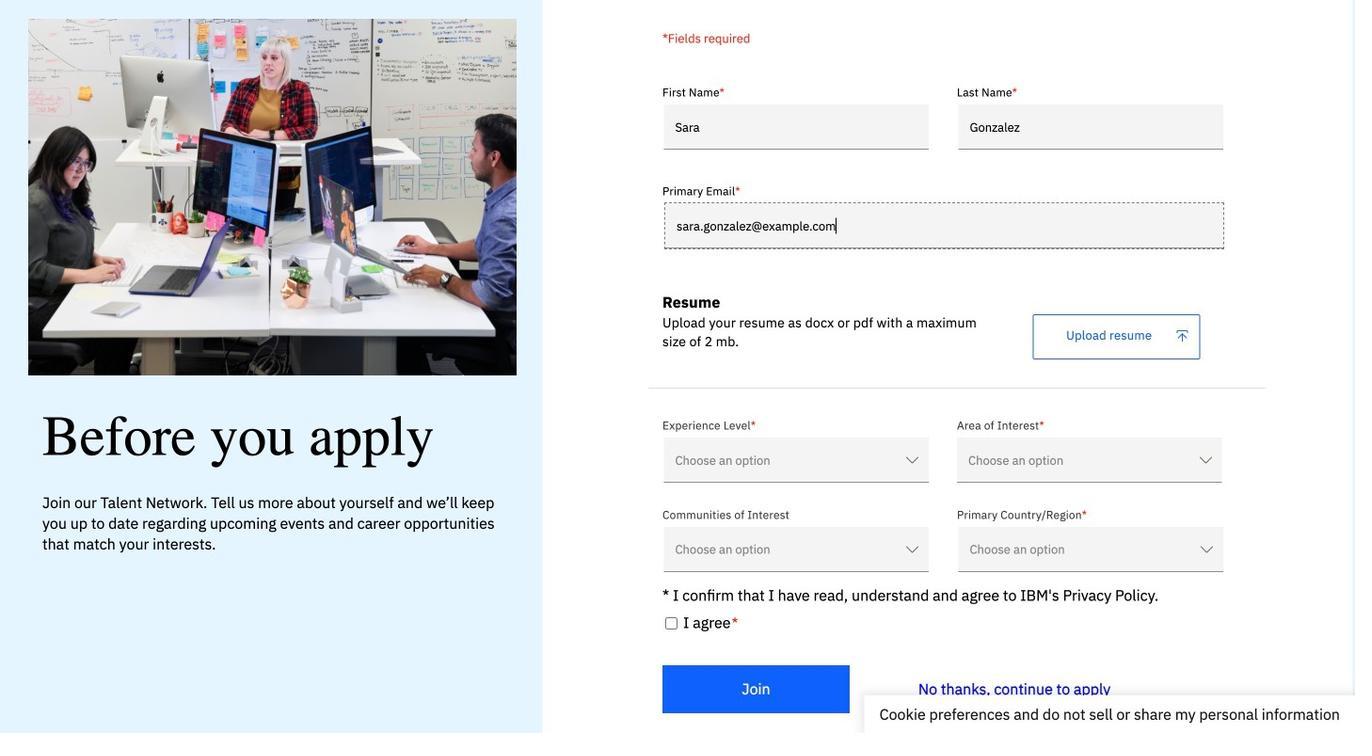 Task type: describe. For each thing, give the bounding box(es) containing it.
Input text text field
[[665, 203, 1224, 249]]

2 input text text field from the left
[[959, 105, 1224, 150]]



Task type: vqa. For each thing, say whether or not it's contained in the screenshot.
checkbox
yes



Task type: locate. For each thing, give the bounding box(es) containing it.
Input text text field
[[664, 105, 929, 150], [959, 105, 1224, 150]]

1 input text text field from the left
[[664, 105, 929, 150]]

1 horizontal spatial input text text field
[[959, 105, 1224, 150]]

0 horizontal spatial input text text field
[[664, 105, 929, 150]]

None checkbox
[[665, 618, 678, 630]]



